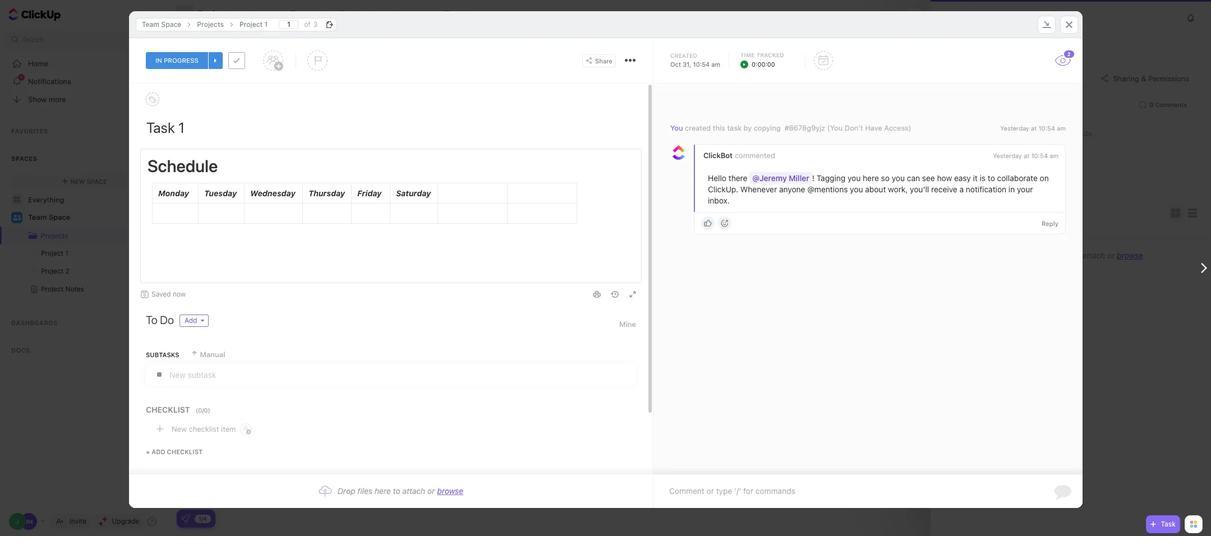 Task type: describe. For each thing, give the bounding box(es) containing it.
checklist
[[146, 405, 190, 415]]

task settings image
[[628, 59, 631, 62]]

created oct 31, 10:54 am
[[670, 52, 720, 68]]

schedule
[[147, 156, 218, 176]]

to
[[146, 314, 157, 327]]

(you
[[827, 123, 843, 132]]

collaborate
[[997, 173, 1038, 183]]

notification
[[966, 185, 1006, 194]]

new for new space
[[70, 178, 85, 185]]

oct
[[670, 61, 681, 68]]

@jeremy
[[752, 173, 787, 183]]

10:54 for created
[[1038, 125, 1055, 132]]

is
[[980, 173, 986, 183]]

new down task 2
[[216, 429, 229, 437]]

have
[[865, 123, 882, 132]]

by
[[743, 123, 752, 132]]

manual
[[200, 350, 225, 359]]

yesterday for clickbot commented
[[993, 152, 1022, 159]]

0 vertical spatial share
[[1178, 10, 1197, 18]]

team inside sidebar navigation
[[28, 213, 47, 222]]

commented
[[735, 151, 775, 160]]

task body element
[[129, 84, 653, 475]]

hello there @jeremy miller
[[708, 173, 809, 183]]

table
[[454, 9, 474, 19]]

or for 'browse' link to the left
[[427, 486, 435, 496]]

2 inside 2 dropdown button
[[1067, 51, 1071, 57]]

clickup.
[[708, 185, 738, 194]]

+ add checklist
[[146, 448, 202, 456]]

home
[[28, 59, 48, 68]]

2 horizontal spatial team space
[[948, 14, 983, 21]]

checklist (0/0)
[[146, 405, 210, 415]]

0 horizontal spatial browse link
[[437, 486, 463, 496]]

0 comments
[[1150, 101, 1187, 108]]

New subtask text field
[[169, 365, 635, 385]]

new task
[[256, 70, 288, 77]]

@mentions
[[807, 185, 848, 194]]

new for new task
[[256, 70, 270, 77]]

project 2 inside sidebar navigation
[[41, 267, 69, 275]]

projects button
[[194, 2, 233, 26]]

user friends image
[[13, 214, 21, 221]]

you left about
[[850, 185, 863, 194]]

don't
[[845, 123, 863, 132]]

here for 'browse' link to the left
[[374, 486, 391, 496]]

new checklist item
[[171, 424, 236, 433]]

task for task 3
[[224, 209, 240, 218]]

‎task
[[224, 188, 240, 197]]

a
[[959, 185, 964, 194]]

it
[[973, 173, 977, 183]]

mine
[[619, 320, 636, 329]]

table link
[[454, 0, 479, 28]]

onboarding checklist button image
[[181, 514, 190, 523]]

now
[[172, 290, 185, 298]]

notifications
[[28, 77, 71, 86]]

work,
[[888, 185, 908, 194]]

2 horizontal spatial team
[[948, 14, 963, 21]]

3 for of 3
[[313, 20, 317, 28]]

‎task 2 link
[[222, 183, 877, 202]]

task inside button
[[272, 70, 288, 77]]

to for 'browse' link to the left
[[393, 486, 400, 496]]

tasks...
[[212, 34, 235, 42]]

board
[[301, 9, 323, 19]]

search tasks...
[[188, 34, 235, 42]]

0
[[1150, 101, 1154, 108]]

yesterday for you created this task by copying #8678g9yjz (you don't have access)
[[1000, 125, 1029, 132]]

can
[[907, 173, 920, 183]]

set priority image
[[307, 50, 327, 71]]

task locations element
[[129, 11, 1082, 38]]

here for topmost 'browse' link
[[1055, 251, 1071, 260]]

miller
[[789, 173, 809, 183]]

1 vertical spatial checklist
[[167, 448, 202, 456]]

task 3
[[224, 209, 247, 218]]

invite
[[69, 517, 87, 526]]

monday
[[158, 189, 189, 198]]

space inside task locations "element"
[[161, 20, 181, 28]]

list link
[[262, 0, 280, 28]]

team space inside sidebar navigation
[[28, 213, 70, 222]]

project for bottom project 1 "link"
[[41, 249, 63, 258]]

project 1 link inside task locations "element"
[[234, 18, 273, 31]]

tuesday
[[204, 189, 237, 198]]

1/4
[[199, 515, 207, 522]]

hello
[[708, 173, 726, 183]]

list info image
[[237, 70, 244, 77]]

share button inside task details element
[[582, 54, 616, 67]]

more
[[49, 95, 66, 104]]

to inside ! tagging you here so you can see how easy it is to collaborate on clickup. whenever anyone @mentions you about work, you'll receive a notification in your inbox.
[[988, 173, 995, 183]]

inbox.
[[708, 196, 729, 205]]

1 vertical spatial project 1 link
[[0, 245, 147, 263]]

&
[[1141, 74, 1146, 83]]

task 2
[[224, 389, 247, 398]]

0 vertical spatial share button
[[1164, 5, 1201, 23]]

docs
[[11, 347, 30, 354]]

sharing
[[1113, 74, 1139, 83]]

sharing & permissions
[[1113, 74, 1189, 83]]

show
[[28, 95, 47, 104]]

favorites button
[[0, 117, 169, 144]]

task for task 2
[[224, 389, 240, 398]]

1 inside sidebar navigation
[[65, 249, 68, 258]]

project for "project notes" "link"
[[41, 285, 63, 293]]

you created this task by copying #8678g9yjz (you don't have access)
[[670, 123, 911, 132]]

+ for + new task
[[210, 429, 214, 437]]

everything
[[28, 195, 64, 204]]

project inside task locations "element"
[[239, 20, 262, 28]]

31,
[[683, 61, 691, 68]]

set priority element
[[307, 50, 327, 71]]

so
[[881, 173, 889, 183]]

gantt
[[408, 9, 429, 19]]

am for commented
[[1050, 152, 1058, 159]]

manual button
[[190, 345, 225, 364]]

at for clickbot commented
[[1024, 152, 1029, 159]]

2 inside ‎task 2 link
[[243, 188, 247, 197]]

1 horizontal spatial attach
[[1082, 251, 1105, 260]]

clickbot
[[703, 151, 732, 160]]

projects inside sidebar navigation
[[40, 231, 68, 240]]

files inside schedule dialog
[[357, 486, 372, 496]]

1 vertical spatial projects link
[[1, 227, 135, 245]]

Search tasks... text field
[[188, 30, 281, 46]]

attach inside schedule dialog
[[402, 486, 425, 496]]

you'll
[[910, 185, 929, 194]]

2 inside project 2 link
[[65, 267, 69, 275]]

minimize task image
[[1042, 21, 1051, 28]]

see
[[922, 173, 935, 183]]

everything link
[[0, 191, 169, 209]]



Task type: locate. For each thing, give the bounding box(es) containing it.
show more
[[28, 95, 66, 104]]

1 horizontal spatial files
[[1038, 251, 1052, 260]]

project 1 inside task locations "element"
[[239, 20, 267, 28]]

your
[[1017, 185, 1033, 194]]

1 horizontal spatial in
[[1008, 185, 1015, 194]]

0 horizontal spatial share
[[595, 57, 612, 64]]

do
[[160, 314, 174, 327]]

there
[[728, 173, 747, 183]]

to do
[[146, 314, 174, 327]]

1 horizontal spatial project 2 link
[[1022, 14, 1048, 21]]

0 vertical spatial drop files here to attach or browse
[[1018, 251, 1143, 260]]

0 horizontal spatial search
[[22, 35, 44, 44]]

1 horizontal spatial browse link
[[1117, 251, 1143, 260]]

2 vertical spatial am
[[1050, 152, 1058, 159]]

10:54
[[693, 61, 709, 68], [1038, 125, 1055, 132], [1031, 152, 1048, 159]]

clickbot commented
[[703, 151, 775, 160]]

browse
[[1117, 251, 1143, 260], [437, 486, 463, 496]]

projects
[[198, 9, 233, 19], [197, 20, 224, 28], [40, 231, 68, 240]]

task
[[224, 209, 240, 218], [224, 389, 240, 398], [1161, 520, 1176, 528]]

1 horizontal spatial project 1 link
[[234, 18, 273, 31]]

team space inside task locations "element"
[[142, 20, 181, 28]]

new inside sidebar navigation
[[70, 178, 85, 185]]

0 vertical spatial +
[[210, 429, 214, 437]]

0 horizontal spatial drop files here to attach or browse
[[337, 486, 463, 496]]

1 vertical spatial task
[[224, 389, 240, 398]]

anyone
[[779, 185, 805, 194]]

home link
[[0, 54, 169, 72]]

0 vertical spatial task
[[272, 70, 288, 77]]

2 vertical spatial projects
[[40, 231, 68, 240]]

in down ⌘k
[[155, 56, 162, 64]]

3 inside task locations "element"
[[313, 20, 317, 28]]

0 horizontal spatial browse
[[437, 486, 463, 496]]

2 horizontal spatial here
[[1055, 251, 1071, 260]]

task 3 link
[[222, 204, 877, 223]]

in
[[155, 56, 162, 64], [1008, 185, 1015, 194]]

1
[[264, 20, 267, 28], [65, 249, 68, 258]]

1 horizontal spatial +
[[210, 429, 214, 437]]

0 horizontal spatial drop
[[337, 486, 355, 496]]

0 vertical spatial task
[[224, 209, 240, 218]]

task inside task 2 link
[[224, 389, 240, 398]]

0 vertical spatial or
[[1107, 251, 1115, 260]]

0 vertical spatial yesterday
[[1000, 125, 1029, 132]]

yesterday at 10:54 am for clickbot commented
[[993, 152, 1058, 159]]

1 vertical spatial add
[[151, 448, 165, 456]]

browse for topmost 'browse' link
[[1117, 251, 1143, 260]]

permissions
[[1148, 74, 1189, 83]]

dashboards
[[11, 319, 58, 327]]

1 vertical spatial 3
[[243, 209, 247, 218]]

2 vertical spatial 10:54
[[1031, 152, 1048, 159]]

task inside region
[[727, 123, 741, 132]]

search for search tasks...
[[188, 34, 210, 42]]

saturday
[[396, 189, 431, 198]]

new right list info image
[[256, 70, 270, 77]]

projects inside projects button
[[198, 9, 233, 19]]

1 vertical spatial project 2
[[41, 267, 69, 275]]

yesterday at 10:54 am
[[1000, 125, 1066, 132], [993, 152, 1058, 159]]

drop files here to attach or browse inside schedule dialog
[[337, 486, 463, 496]]

0 vertical spatial here
[[863, 173, 879, 183]]

search
[[188, 34, 210, 42], [22, 35, 44, 44]]

team space
[[948, 14, 983, 21], [142, 20, 181, 28], [28, 213, 70, 222]]

search inside sidebar navigation
[[22, 35, 44, 44]]

calendar
[[349, 9, 382, 19]]

3 right of
[[313, 20, 317, 28]]

0 vertical spatial project 2 link
[[1022, 14, 1048, 21]]

2 horizontal spatial task
[[727, 123, 741, 132]]

comments
[[1155, 101, 1187, 108]]

0 vertical spatial projects
[[198, 9, 233, 19]]

1 horizontal spatial at
[[1031, 125, 1037, 132]]

1 horizontal spatial here
[[863, 173, 879, 183]]

2 vertical spatial here
[[374, 486, 391, 496]]

project 1 down list
[[239, 20, 267, 28]]

+ for + add checklist
[[146, 448, 150, 456]]

Set task position in this List number field
[[279, 20, 298, 29]]

1 vertical spatial browse
[[437, 486, 463, 496]]

1 horizontal spatial task
[[272, 70, 288, 77]]

team inside task locations "element"
[[142, 20, 159, 28]]

10:54 inside 'created oct 31, 10:54 am'
[[693, 61, 709, 68]]

tracked
[[756, 52, 784, 58]]

1 vertical spatial project 2 link
[[0, 263, 147, 281]]

project 1 inside sidebar navigation
[[41, 249, 68, 258]]

at for you created this task by copying #8678g9yjz (you don't have access)
[[1031, 125, 1037, 132]]

1 inside task locations "element"
[[264, 20, 267, 28]]

0 horizontal spatial project 1
[[41, 249, 68, 258]]

+
[[210, 429, 214, 437], [146, 448, 150, 456]]

new inside button
[[256, 70, 270, 77]]

task 2 link
[[222, 384, 877, 403]]

new inside task body 'element'
[[171, 424, 186, 433]]

projects link
[[191, 18, 229, 31], [1, 227, 135, 245]]

0 horizontal spatial attach
[[402, 486, 425, 496]]

2 vertical spatial task
[[1161, 520, 1176, 528]]

projects for topmost projects link
[[197, 20, 224, 28]]

1 horizontal spatial 1
[[264, 20, 267, 28]]

of 3
[[304, 20, 317, 28]]

3 for task 3
[[243, 209, 247, 218]]

friday
[[357, 189, 381, 198]]

+ left item
[[210, 429, 214, 437]]

in inside dropdown button
[[155, 56, 162, 64]]

0 vertical spatial checklist
[[188, 424, 219, 433]]

upgrade
[[112, 517, 139, 526]]

task details element
[[129, 38, 1082, 84]]

0 horizontal spatial in
[[155, 56, 162, 64]]

3
[[313, 20, 317, 28], [243, 209, 247, 218]]

0 horizontal spatial projects link
[[1, 227, 135, 245]]

browse for 'browse' link to the left
[[437, 486, 463, 496]]

project
[[1022, 14, 1043, 21], [239, 20, 262, 28], [41, 249, 63, 258], [41, 267, 63, 275], [41, 285, 63, 293]]

0 vertical spatial 1
[[264, 20, 267, 28]]

0 horizontal spatial files
[[357, 486, 372, 496]]

to
[[988, 173, 995, 183], [1073, 251, 1080, 260], [393, 486, 400, 496]]

you
[[670, 123, 683, 132]]

0 horizontal spatial at
[[1024, 152, 1029, 159]]

new up everything link in the left top of the page
[[70, 178, 85, 185]]

team space link inside task locations "element"
[[136, 18, 187, 31]]

projects for projects button
[[198, 9, 233, 19]]

upgrade link
[[94, 514, 144, 530]]

project 2
[[1022, 14, 1048, 21], [41, 267, 69, 275]]

project 1 link up tasks...
[[234, 18, 273, 31]]

0 horizontal spatial project 2 link
[[0, 263, 147, 281]]

@jeremy miller button
[[749, 172, 812, 184]]

1 up project notes on the left bottom of page
[[65, 249, 68, 258]]

project 2 link
[[1022, 14, 1048, 21], [0, 263, 147, 281]]

1 vertical spatial files
[[357, 486, 372, 496]]

projects inside task locations "element"
[[197, 20, 224, 28]]

search up home
[[22, 35, 44, 44]]

Edit task name text field
[[146, 118, 636, 137]]

1 horizontal spatial share
[[1178, 10, 1197, 18]]

0 horizontal spatial task
[[230, 429, 243, 437]]

0 horizontal spatial add
[[151, 448, 165, 456]]

wednesday
[[250, 189, 295, 198]]

project 1 up project notes on the left bottom of page
[[41, 249, 68, 258]]

1 vertical spatial share
[[595, 57, 612, 64]]

time tracked
[[740, 52, 784, 58]]

attachments
[[948, 206, 1009, 219]]

10:54 for commented
[[1031, 152, 1048, 159]]

you right tagging
[[847, 173, 861, 183]]

0 horizontal spatial 1
[[65, 249, 68, 258]]

0 vertical spatial browse
[[1117, 251, 1143, 260]]

+ inside task body 'element'
[[146, 448, 150, 456]]

drop files here to attach or browse
[[1018, 251, 1143, 260], [337, 486, 463, 496]]

1 vertical spatial browse link
[[437, 486, 463, 496]]

browse inside schedule dialog
[[437, 486, 463, 496]]

0 horizontal spatial or
[[427, 486, 435, 496]]

0 vertical spatial project 1
[[239, 20, 267, 28]]

+ down checklist
[[146, 448, 150, 456]]

0 vertical spatial projects link
[[191, 18, 229, 31]]

copying
[[754, 123, 780, 132]]

0 horizontal spatial to
[[393, 486, 400, 496]]

created
[[670, 52, 697, 59]]

task history region
[[653, 84, 1082, 475]]

1 horizontal spatial drop
[[1018, 251, 1035, 260]]

of
[[304, 20, 310, 28]]

0 vertical spatial to
[[988, 173, 995, 183]]

or inside schedule dialog
[[427, 486, 435, 496]]

share button
[[1164, 5, 1201, 23], [582, 54, 616, 67]]

whenever
[[740, 185, 777, 194]]

0:00:00
[[752, 61, 775, 68]]

task down task 2
[[230, 429, 243, 437]]

1 vertical spatial 1
[[65, 249, 68, 258]]

saved now
[[151, 290, 185, 298]]

search left tasks...
[[188, 34, 210, 42]]

1 horizontal spatial add
[[184, 316, 197, 325]]

drop inside schedule dialog
[[337, 486, 355, 496]]

0 vertical spatial at
[[1031, 125, 1037, 132]]

new down checklist (0/0)
[[171, 424, 186, 433]]

in progress
[[155, 56, 198, 64]]

projects link up the "search tasks..."
[[191, 18, 229, 31]]

‎task 2
[[224, 188, 247, 197]]

new for new checklist item
[[171, 424, 186, 433]]

1 horizontal spatial 3
[[313, 20, 317, 28]]

0 vertical spatial 10:54
[[693, 61, 709, 68]]

0 vertical spatial am
[[711, 61, 720, 68]]

sidebar navigation
[[0, 0, 169, 536]]

1 down list
[[264, 20, 267, 28]]

files
[[1038, 251, 1052, 260], [357, 486, 372, 496]]

reply
[[1042, 220, 1058, 227]]

gantt link
[[408, 0, 433, 28]]

0 horizontal spatial project 2
[[41, 267, 69, 275]]

new space
[[70, 178, 107, 185]]

1 vertical spatial drop files here to attach or browse
[[337, 486, 463, 496]]

drop files here to attach or browse for topmost 'browse' link
[[1018, 251, 1143, 260]]

here inside ! tagging you here so you can see how easy it is to collaborate on clickup. whenever anyone @mentions you about work, you'll receive a notification in your inbox.
[[863, 173, 879, 183]]

1 vertical spatial projects
[[197, 20, 224, 28]]

list
[[262, 9, 275, 19]]

project 1 link up notes
[[0, 245, 147, 263]]

1 vertical spatial here
[[1055, 251, 1071, 260]]

2 vertical spatial task
[[230, 429, 243, 437]]

tagging
[[816, 173, 845, 183]]

yesterday
[[1000, 125, 1029, 132], [993, 152, 1022, 159]]

board link
[[301, 0, 327, 28]]

search for search
[[22, 35, 44, 44]]

onboarding checklist button element
[[181, 514, 190, 523]]

project for leftmost project 2 link
[[41, 267, 63, 275]]

projects link down everything link in the left top of the page
[[1, 227, 135, 245]]

yesterday at 10:54 am up collaborate at the right top
[[993, 152, 1058, 159]]

#8678g9yjz
[[784, 123, 825, 132]]

1 vertical spatial or
[[427, 486, 435, 496]]

3 down "‎task 2" at the top left
[[243, 209, 247, 218]]

to for topmost 'browse' link
[[1073, 251, 1080, 260]]

access)
[[884, 123, 911, 132]]

1 vertical spatial attach
[[402, 486, 425, 496]]

0 horizontal spatial +
[[146, 448, 150, 456]]

schedule dialog
[[129, 11, 1082, 508]]

1 vertical spatial yesterday
[[993, 152, 1022, 159]]

in down collaborate at the right top
[[1008, 185, 1015, 194]]

at
[[1031, 125, 1037, 132], [1024, 152, 1029, 159]]

add down checklist
[[151, 448, 165, 456]]

!
[[812, 173, 814, 183]]

1 vertical spatial in
[[1008, 185, 1015, 194]]

1 horizontal spatial share button
[[1164, 5, 1201, 23]]

1 vertical spatial drop
[[337, 486, 355, 496]]

2 inside task 2 link
[[243, 389, 247, 398]]

checklist down (0/0)
[[188, 424, 219, 433]]

⌘k
[[145, 35, 155, 44]]

am inside 'created oct 31, 10:54 am'
[[711, 61, 720, 68]]

0 vertical spatial files
[[1038, 251, 1052, 260]]

drop files here to attach or browse for 'browse' link to the left
[[337, 486, 463, 496]]

0 vertical spatial add
[[184, 316, 197, 325]]

checklist down new checklist item
[[167, 448, 202, 456]]

task left set priority element
[[272, 70, 288, 77]]

1 horizontal spatial team
[[142, 20, 159, 28]]

share inside task details element
[[595, 57, 612, 64]]

0 vertical spatial drop
[[1018, 251, 1035, 260]]

receive
[[931, 185, 957, 194]]

easy
[[954, 173, 971, 183]]

1 horizontal spatial to
[[988, 173, 995, 183]]

1 horizontal spatial drop files here to attach or browse
[[1018, 251, 1143, 260]]

saved
[[151, 290, 171, 298]]

or for topmost 'browse' link
[[1107, 251, 1115, 260]]

favorites
[[11, 127, 48, 135]]

in progress button
[[146, 52, 208, 69]]

task
[[272, 70, 288, 77], [727, 123, 741, 132], [230, 429, 243, 437]]

0 horizontal spatial project 1 link
[[0, 245, 147, 263]]

1 horizontal spatial project 2
[[1022, 14, 1048, 21]]

+ new task
[[210, 429, 243, 437]]

you up work,
[[892, 173, 905, 183]]

0 vertical spatial yesterday at 10:54 am
[[1000, 125, 1066, 132]]

yesterday at 10:54 am for you created this task by copying #8678g9yjz (you don't have access)
[[1000, 125, 1066, 132]]

0 vertical spatial browse link
[[1117, 251, 1143, 260]]

0 horizontal spatial 3
[[243, 209, 247, 218]]

on
[[1040, 173, 1049, 183]]

am for created
[[1057, 125, 1066, 132]]

0:00:00 button
[[740, 59, 791, 69]]

notes
[[65, 285, 84, 293]]

add right do
[[184, 316, 197, 325]]

add inside dropdown button
[[184, 316, 197, 325]]

in inside ! tagging you here so you can see how easy it is to collaborate on clickup. whenever anyone @mentions you about work, you'll receive a notification in your inbox.
[[1008, 185, 1015, 194]]

1 horizontal spatial project 1
[[239, 20, 267, 28]]

1 horizontal spatial or
[[1107, 251, 1115, 260]]

item
[[221, 424, 236, 433]]

project notes
[[41, 285, 84, 293]]

team
[[948, 14, 963, 21], [142, 20, 159, 28], [28, 213, 47, 222]]

1 vertical spatial to
[[1073, 251, 1080, 260]]

sharing & permissions link
[[1095, 71, 1194, 86]]

! tagging you here so you can see how easy it is to collaborate on clickup. whenever anyone @mentions you about work, you'll receive a notification in your inbox.
[[708, 173, 1051, 205]]

new
[[256, 70, 270, 77], [70, 178, 85, 185], [171, 424, 186, 433], [216, 429, 229, 437]]

yesterday at 10:54 am up on
[[1000, 125, 1066, 132]]

2 button
[[1054, 49, 1075, 66]]

0 vertical spatial project 1 link
[[234, 18, 273, 31]]

task left by
[[727, 123, 741, 132]]

1 vertical spatial am
[[1057, 125, 1066, 132]]



Task type: vqa. For each thing, say whether or not it's contained in the screenshot.
field for Create new field
no



